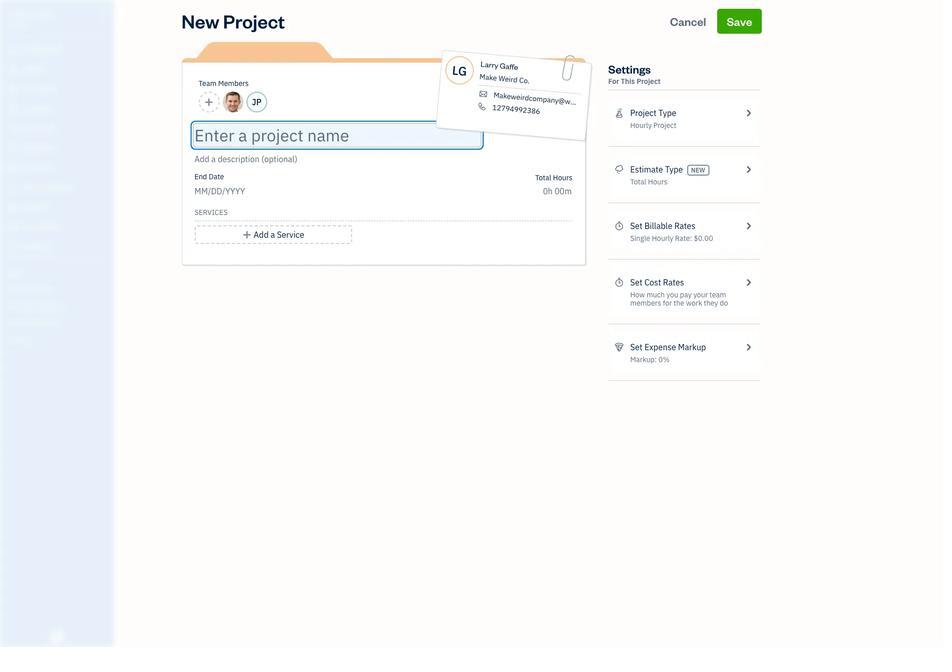 Task type: locate. For each thing, give the bounding box(es) containing it.
freshbooks image
[[49, 631, 65, 643]]

rates up you
[[663, 277, 684, 288]]

1 vertical spatial chevronright image
[[744, 276, 754, 289]]

2 set from the top
[[630, 277, 643, 288]]

chart image
[[7, 222, 19, 233]]

new
[[182, 9, 219, 33]]

set
[[630, 221, 643, 231], [630, 277, 643, 288], [630, 342, 643, 352]]

1 chevronright image from the top
[[744, 163, 754, 176]]

0 vertical spatial hourly
[[630, 121, 652, 130]]

how much you pay your team members for the work they do
[[630, 290, 728, 308]]

2 vertical spatial chevronright image
[[744, 341, 754, 353]]

end date
[[195, 172, 224, 181]]

1 vertical spatial rates
[[663, 277, 684, 288]]

you
[[667, 290, 679, 299]]

chevronright image for set cost rates
[[744, 276, 754, 289]]

dashboard image
[[7, 45, 19, 55]]

total down the estimate
[[630, 177, 647, 187]]

single hourly rate : $0.00
[[630, 234, 713, 243]]

3 chevronright image from the top
[[744, 341, 754, 353]]

set expense markup
[[630, 342, 706, 352]]

1 vertical spatial chevronright image
[[744, 220, 754, 232]]

hourly project
[[630, 121, 677, 130]]

project
[[223, 9, 285, 33], [637, 77, 661, 86], [630, 108, 657, 118], [654, 121, 677, 130]]

cancel
[[670, 14, 706, 28]]

set up markup: on the right bottom of page
[[630, 342, 643, 352]]

chevronright image for project type
[[744, 107, 754, 119]]

0 vertical spatial chevronright image
[[744, 107, 754, 119]]

total hours down the estimate
[[630, 177, 668, 187]]

1 vertical spatial type
[[665, 164, 683, 175]]

1 vertical spatial hourly
[[652, 234, 674, 243]]

settings
[[608, 62, 651, 76]]

type
[[659, 108, 677, 118], [665, 164, 683, 175]]

Project Name text field
[[195, 125, 479, 146]]

total up hourly budget text box
[[535, 173, 552, 182]]

set up how
[[630, 277, 643, 288]]

0 vertical spatial set
[[630, 221, 643, 231]]

rates up rate
[[675, 221, 696, 231]]

team members image
[[8, 285, 111, 293]]

1 set from the top
[[630, 221, 643, 231]]

lg
[[451, 61, 468, 79]]

total hours
[[535, 173, 573, 182], [630, 177, 668, 187]]

add a service button
[[195, 225, 352, 244]]

total hours up hourly budget text box
[[535, 173, 573, 182]]

apps image
[[8, 268, 111, 277]]

2 chevronright image from the top
[[744, 220, 754, 232]]

rates
[[675, 221, 696, 231], [663, 277, 684, 288]]

expenses image
[[615, 341, 624, 353]]

work
[[686, 298, 702, 308]]

chevronright image
[[744, 107, 754, 119], [744, 220, 754, 232], [744, 341, 754, 353]]

estimate image
[[7, 84, 19, 95]]

invoice image
[[7, 104, 19, 114]]

hours
[[553, 173, 573, 182], [648, 177, 668, 187]]

save button
[[718, 9, 762, 34]]

markup
[[678, 342, 706, 352]]

rates for set billable rates
[[675, 221, 696, 231]]

turtle
[[8, 9, 38, 20]]

hourly
[[630, 121, 652, 130], [652, 234, 674, 243]]

markup: 0%
[[630, 355, 670, 364]]

end
[[195, 172, 207, 181]]

3 set from the top
[[630, 342, 643, 352]]

2 vertical spatial set
[[630, 342, 643, 352]]

add a service
[[254, 230, 304, 240]]

co.
[[519, 75, 530, 86]]

1 horizontal spatial total
[[630, 177, 647, 187]]

envelope image
[[478, 89, 489, 99]]

chevronright image for set expense markup
[[744, 341, 754, 353]]

add
[[254, 230, 269, 240]]

total
[[535, 173, 552, 182], [630, 177, 647, 187]]

End date in  format text field
[[195, 186, 321, 196]]

hourly down "set billable rates"
[[652, 234, 674, 243]]

type up hourly project
[[659, 108, 677, 118]]

hourly down project type
[[630, 121, 652, 130]]

the
[[674, 298, 685, 308]]

0 horizontal spatial total
[[535, 173, 552, 182]]

for
[[663, 298, 672, 308]]

larry
[[480, 59, 499, 70]]

1 vertical spatial set
[[630, 277, 643, 288]]

hours down the estimate type
[[648, 177, 668, 187]]

0 vertical spatial rates
[[675, 221, 696, 231]]

0 vertical spatial chevronright image
[[744, 163, 754, 176]]

$0.00
[[694, 234, 713, 243]]

bank connections image
[[8, 318, 111, 326]]

chevronright image
[[744, 163, 754, 176], [744, 276, 754, 289]]

timetracking image
[[615, 276, 624, 289]]

add team member image
[[204, 96, 214, 108]]

2 chevronright image from the top
[[744, 276, 754, 289]]

type left new
[[665, 164, 683, 175]]

set up single
[[630, 221, 643, 231]]

type for project type
[[659, 108, 677, 118]]

1 chevronright image from the top
[[744, 107, 754, 119]]

0 vertical spatial type
[[659, 108, 677, 118]]

your
[[694, 290, 708, 299]]

cost
[[645, 277, 661, 288]]

rates for set cost rates
[[663, 277, 684, 288]]

project inside settings for this project
[[637, 77, 661, 86]]

hours up hourly budget text box
[[553, 173, 573, 182]]



Task type: vqa. For each thing, say whether or not it's contained in the screenshot.
Get Started With Items and Services Tickets to an event? Printed t-shirts? No matter what you sell, add your items or services to easily include on an invoice or track inventory.
no



Task type: describe. For each thing, give the bounding box(es) containing it.
billable
[[645, 221, 673, 231]]

inc
[[40, 9, 55, 20]]

this
[[621, 77, 635, 86]]

new project
[[182, 9, 285, 33]]

client image
[[7, 65, 19, 75]]

settings for this project
[[608, 62, 661, 86]]

for
[[608, 77, 619, 86]]

makeweirdcompany@weird.co
[[493, 90, 593, 108]]

new
[[691, 166, 705, 174]]

set for set expense markup
[[630, 342, 643, 352]]

expense
[[645, 342, 676, 352]]

payment image
[[7, 124, 19, 134]]

timetracking image
[[615, 220, 624, 232]]

set for set cost rates
[[630, 277, 643, 288]]

1 horizontal spatial total hours
[[630, 177, 668, 187]]

members
[[630, 298, 661, 308]]

service
[[277, 230, 304, 240]]

chevronright image for set billable rates
[[744, 220, 754, 232]]

how
[[630, 290, 645, 299]]

cancel button
[[661, 9, 716, 34]]

items and services image
[[8, 302, 111, 310]]

team members
[[199, 79, 249, 88]]

set cost rates
[[630, 277, 684, 288]]

12794992386
[[492, 103, 541, 116]]

plus image
[[242, 228, 252, 241]]

make
[[479, 72, 497, 83]]

single
[[630, 234, 650, 243]]

do
[[720, 298, 728, 308]]

expense image
[[7, 144, 19, 154]]

rate
[[675, 234, 690, 243]]

0 horizontal spatial total hours
[[535, 173, 573, 182]]

team
[[199, 79, 217, 88]]

estimates image
[[615, 163, 624, 176]]

Project Description text field
[[195, 153, 479, 165]]

0%
[[659, 355, 670, 364]]

main element
[[0, 0, 140, 647]]

weird
[[498, 74, 518, 85]]

they
[[704, 298, 718, 308]]

0 horizontal spatial hours
[[553, 173, 573, 182]]

members
[[218, 79, 249, 88]]

services
[[195, 208, 228, 217]]

date
[[209, 172, 224, 181]]

type for estimate type
[[665, 164, 683, 175]]

estimate
[[630, 164, 663, 175]]

project image
[[7, 163, 19, 174]]

jp
[[252, 97, 262, 107]]

markup:
[[630, 355, 657, 364]]

report image
[[7, 242, 19, 252]]

team
[[710, 290, 727, 299]]

timer image
[[7, 183, 19, 193]]

save
[[727, 14, 753, 28]]

settings image
[[8, 335, 111, 343]]

project type
[[630, 108, 677, 118]]

a
[[271, 230, 275, 240]]

set billable rates
[[630, 221, 696, 231]]

larry gaffe make weird co.
[[479, 59, 530, 86]]

phone image
[[477, 102, 488, 111]]

much
[[647, 290, 665, 299]]

turtle inc owner
[[8, 9, 55, 28]]

gaffe
[[499, 61, 518, 72]]

set for set billable rates
[[630, 221, 643, 231]]

money image
[[7, 203, 19, 213]]

pay
[[680, 290, 692, 299]]

projects image
[[615, 107, 624, 119]]

1 horizontal spatial hours
[[648, 177, 668, 187]]

chevronright image for estimate type
[[744, 163, 754, 176]]

owner
[[8, 21, 27, 28]]

estimate type
[[630, 164, 683, 175]]

Hourly Budget text field
[[543, 186, 573, 196]]

:
[[690, 234, 692, 243]]



